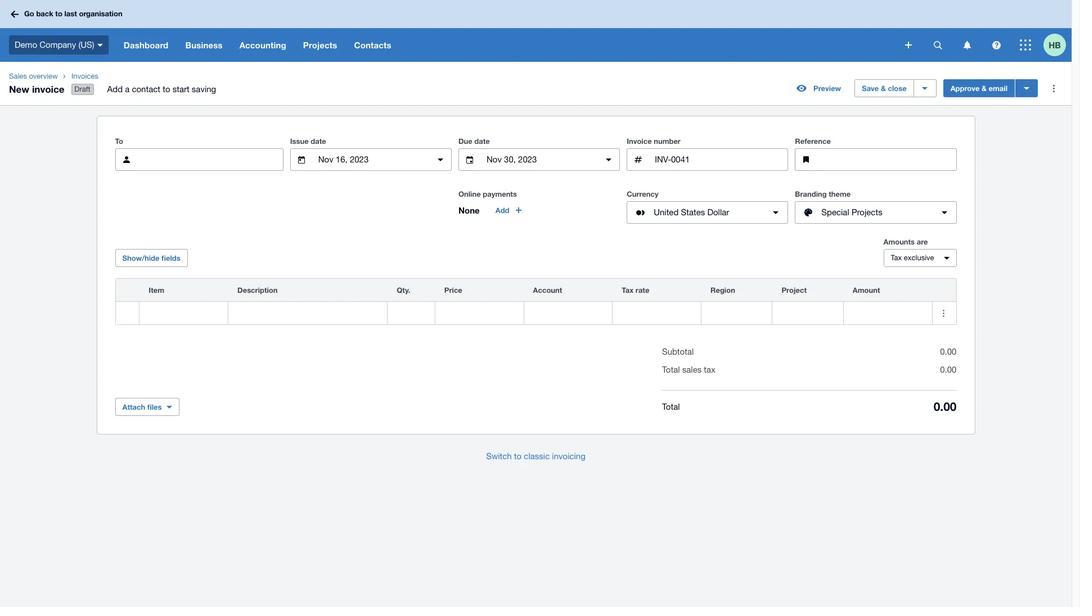 Task type: describe. For each thing, give the bounding box(es) containing it.
email
[[989, 84, 1008, 93]]

save & close
[[862, 84, 907, 93]]

currency
[[627, 190, 659, 199]]

branding theme
[[795, 190, 851, 199]]

contact
[[132, 84, 160, 94]]

tax exclusive button
[[884, 249, 957, 267]]

draft
[[74, 85, 90, 93]]

online payments
[[458, 190, 517, 199]]

svg image inside "demo company (us)" popup button
[[97, 44, 103, 47]]

Amount field
[[844, 303, 932, 324]]

none
[[458, 205, 480, 216]]

sales
[[682, 365, 702, 375]]

total for total sales tax
[[662, 365, 680, 375]]

rate
[[636, 286, 649, 295]]

Invoice number text field
[[654, 149, 788, 171]]

tax rate
[[622, 286, 649, 295]]

exclusive
[[904, 254, 934, 262]]

business button
[[177, 28, 231, 62]]

are
[[917, 237, 928, 246]]

classic
[[524, 452, 550, 461]]

hb
[[1049, 40, 1061, 50]]

tax for tax rate
[[622, 286, 634, 295]]

to
[[115, 137, 123, 146]]

(us)
[[78, 40, 94, 49]]

amounts
[[884, 237, 915, 246]]

more date options image
[[429, 149, 452, 171]]

switch to classic invoicing button
[[477, 446, 595, 468]]

back
[[36, 9, 53, 18]]

item
[[149, 286, 164, 295]]

reference
[[795, 137, 831, 146]]

Description text field
[[228, 303, 387, 324]]

& for close
[[881, 84, 886, 93]]

united states dollar
[[654, 208, 729, 217]]

issue date
[[290, 137, 326, 146]]

due date
[[458, 137, 490, 146]]

save
[[862, 84, 879, 93]]

states
[[681, 208, 705, 217]]

To text field
[[142, 149, 283, 171]]

date for issue date
[[311, 137, 326, 146]]

invoices link
[[67, 71, 225, 82]]

svg image inside go back to last organisation link
[[11, 10, 19, 18]]

fields
[[161, 254, 180, 263]]

dashboard link
[[115, 28, 177, 62]]

invoice
[[32, 83, 64, 95]]

due
[[458, 137, 472, 146]]

2 vertical spatial 0.00
[[934, 400, 957, 414]]

invoices
[[71, 72, 98, 80]]

amount
[[853, 286, 880, 295]]

more invoice options image
[[1042, 77, 1065, 100]]

preview button
[[790, 79, 848, 97]]

switch
[[486, 452, 512, 461]]

projects inside dropdown button
[[303, 40, 337, 50]]

show/hide
[[122, 254, 159, 263]]

sales overview
[[9, 72, 58, 80]]

new
[[9, 83, 29, 95]]

invoice number element
[[627, 149, 788, 171]]

new invoice
[[9, 83, 64, 95]]

switch to classic invoicing
[[486, 452, 586, 461]]

sales
[[9, 72, 27, 80]]

show/hide fields
[[122, 254, 180, 263]]

approve
[[951, 84, 980, 93]]

projects button
[[295, 28, 346, 62]]

hb button
[[1044, 28, 1072, 62]]

last
[[64, 9, 77, 18]]

subtotal
[[662, 347, 694, 357]]

price
[[444, 286, 462, 295]]

add a contact to start saving
[[107, 84, 216, 94]]

accounting
[[239, 40, 286, 50]]

contacts button
[[346, 28, 400, 62]]

theme
[[829, 190, 851, 199]]

more date options image
[[598, 149, 620, 171]]

tax
[[704, 365, 716, 375]]

Reference text field
[[822, 149, 956, 171]]

saving
[[192, 84, 216, 94]]

special projects button
[[795, 201, 957, 224]]

overview
[[29, 72, 58, 80]]

1 horizontal spatial svg image
[[905, 42, 912, 48]]

branding
[[795, 190, 827, 199]]

Due date text field
[[485, 149, 593, 171]]

files
[[147, 403, 162, 412]]



Task type: vqa. For each thing, say whether or not it's contained in the screenshot.
More date options icon
yes



Task type: locate. For each thing, give the bounding box(es) containing it.
1 horizontal spatial tax
[[891, 254, 902, 262]]

0.00 for subtotal
[[940, 347, 957, 357]]

business
[[185, 40, 223, 50]]

banner
[[0, 0, 1072, 62]]

& left email
[[982, 84, 987, 93]]

& right save
[[881, 84, 886, 93]]

special
[[822, 208, 849, 217]]

to left start
[[163, 84, 170, 94]]

projects
[[303, 40, 337, 50], [852, 208, 882, 217]]

description
[[237, 286, 278, 295]]

go back to last organisation
[[24, 9, 122, 18]]

account
[[533, 286, 562, 295]]

invoice
[[627, 137, 652, 146]]

1 horizontal spatial add
[[495, 206, 509, 215]]

1 vertical spatial to
[[163, 84, 170, 94]]

tax exclusive
[[891, 254, 934, 262]]

save & close button
[[855, 79, 914, 97]]

2 horizontal spatial to
[[514, 452, 522, 461]]

amounts are
[[884, 237, 928, 246]]

1 horizontal spatial &
[[982, 84, 987, 93]]

1 horizontal spatial date
[[474, 137, 490, 146]]

svg image up close
[[905, 42, 912, 48]]

demo company (us)
[[15, 40, 94, 49]]

0 horizontal spatial date
[[311, 137, 326, 146]]

projects right special
[[852, 208, 882, 217]]

project
[[782, 286, 807, 295]]

date right due
[[474, 137, 490, 146]]

go
[[24, 9, 34, 18]]

add left 'a'
[[107, 84, 123, 94]]

date right issue
[[311, 137, 326, 146]]

svg image
[[11, 10, 19, 18], [992, 41, 1001, 49], [905, 42, 912, 48]]

2 total from the top
[[662, 402, 680, 412]]

united
[[654, 208, 679, 217]]

2 horizontal spatial svg image
[[992, 41, 1001, 49]]

total
[[662, 365, 680, 375], [662, 402, 680, 412]]

0 horizontal spatial tax
[[622, 286, 634, 295]]

to left last
[[55, 9, 62, 18]]

preview
[[814, 84, 841, 93]]

projects left contacts
[[303, 40, 337, 50]]

contact element
[[115, 149, 283, 171]]

navigation containing dashboard
[[115, 28, 897, 62]]

number
[[654, 137, 681, 146]]

start
[[173, 84, 189, 94]]

show/hide fields button
[[115, 249, 188, 267]]

close
[[888, 84, 907, 93]]

tax left rate
[[622, 286, 634, 295]]

navigation
[[115, 28, 897, 62]]

banner containing hb
[[0, 0, 1072, 62]]

0 vertical spatial 0.00
[[940, 347, 957, 357]]

sales overview link
[[5, 71, 62, 82]]

0 vertical spatial add
[[107, 84, 123, 94]]

invoicing
[[552, 452, 586, 461]]

add for add a contact to start saving
[[107, 84, 123, 94]]

attach
[[122, 403, 145, 412]]

dollar
[[707, 208, 729, 217]]

Price field
[[435, 303, 523, 324]]

add
[[107, 84, 123, 94], [495, 206, 509, 215]]

online
[[458, 190, 481, 199]]

demo company (us) button
[[0, 28, 115, 62]]

2 & from the left
[[982, 84, 987, 93]]

1 vertical spatial projects
[[852, 208, 882, 217]]

contacts
[[354, 40, 391, 50]]

special projects
[[822, 208, 882, 217]]

0 horizontal spatial projects
[[303, 40, 337, 50]]

go back to last organisation link
[[7, 4, 129, 24]]

attach files
[[122, 403, 162, 412]]

1 vertical spatial add
[[495, 206, 509, 215]]

united states dollar button
[[627, 201, 788, 224]]

Quantity field
[[388, 303, 435, 324]]

a
[[125, 84, 130, 94]]

demo
[[15, 40, 37, 49]]

approve & email button
[[943, 79, 1015, 97]]

0 horizontal spatial to
[[55, 9, 62, 18]]

attach files button
[[115, 398, 179, 416]]

to inside button
[[514, 452, 522, 461]]

total sales tax
[[662, 365, 716, 375]]

& inside button
[[881, 84, 886, 93]]

0 vertical spatial to
[[55, 9, 62, 18]]

0 horizontal spatial &
[[881, 84, 886, 93]]

region
[[711, 286, 735, 295]]

more line item options element
[[933, 279, 956, 302]]

None field
[[140, 302, 228, 325]]

approve & email
[[951, 84, 1008, 93]]

0 horizontal spatial add
[[107, 84, 123, 94]]

payments
[[483, 190, 517, 199]]

tax inside tax exclusive popup button
[[891, 254, 902, 262]]

1 & from the left
[[881, 84, 886, 93]]

date
[[311, 137, 326, 146], [474, 137, 490, 146]]

2 vertical spatial to
[[514, 452, 522, 461]]

tax for tax exclusive
[[891, 254, 902, 262]]

0 vertical spatial total
[[662, 365, 680, 375]]

0 vertical spatial projects
[[303, 40, 337, 50]]

more line item options image
[[933, 302, 955, 325]]

2 date from the left
[[474, 137, 490, 146]]

1 vertical spatial 0.00
[[940, 365, 957, 375]]

date for due date
[[474, 137, 490, 146]]

tax inside invoice line item list element
[[622, 286, 634, 295]]

&
[[881, 84, 886, 93], [982, 84, 987, 93]]

Issue date text field
[[317, 149, 425, 171]]

1 vertical spatial total
[[662, 402, 680, 412]]

total down "subtotal"
[[662, 365, 680, 375]]

1 horizontal spatial to
[[163, 84, 170, 94]]

svg image left go
[[11, 10, 19, 18]]

dashboard
[[124, 40, 168, 50]]

tax down amounts
[[891, 254, 902, 262]]

projects inside popup button
[[852, 208, 882, 217]]

& for email
[[982, 84, 987, 93]]

organisation
[[79, 9, 122, 18]]

0 vertical spatial tax
[[891, 254, 902, 262]]

total for total
[[662, 402, 680, 412]]

& inside button
[[982, 84, 987, 93]]

0 horizontal spatial svg image
[[11, 10, 19, 18]]

to
[[55, 9, 62, 18], [163, 84, 170, 94], [514, 452, 522, 461]]

add down payments
[[495, 206, 509, 215]]

svg image
[[1020, 39, 1031, 51], [934, 41, 942, 49], [963, 41, 971, 49], [97, 44, 103, 47]]

total down total sales tax on the right bottom of the page
[[662, 402, 680, 412]]

Inventory item text field
[[140, 303, 228, 324]]

1 date from the left
[[311, 137, 326, 146]]

1 horizontal spatial projects
[[852, 208, 882, 217]]

qty.
[[397, 286, 410, 295]]

invoice number
[[627, 137, 681, 146]]

0.00 for total sales tax
[[940, 365, 957, 375]]

svg image up email
[[992, 41, 1001, 49]]

company
[[39, 40, 76, 49]]

accounting button
[[231, 28, 295, 62]]

1 total from the top
[[662, 365, 680, 375]]

add button
[[489, 201, 530, 219]]

add for add
[[495, 206, 509, 215]]

issue
[[290, 137, 309, 146]]

to right switch
[[514, 452, 522, 461]]

invoice line item list element
[[115, 279, 957, 325]]

add inside "button"
[[495, 206, 509, 215]]

1 vertical spatial tax
[[622, 286, 634, 295]]



